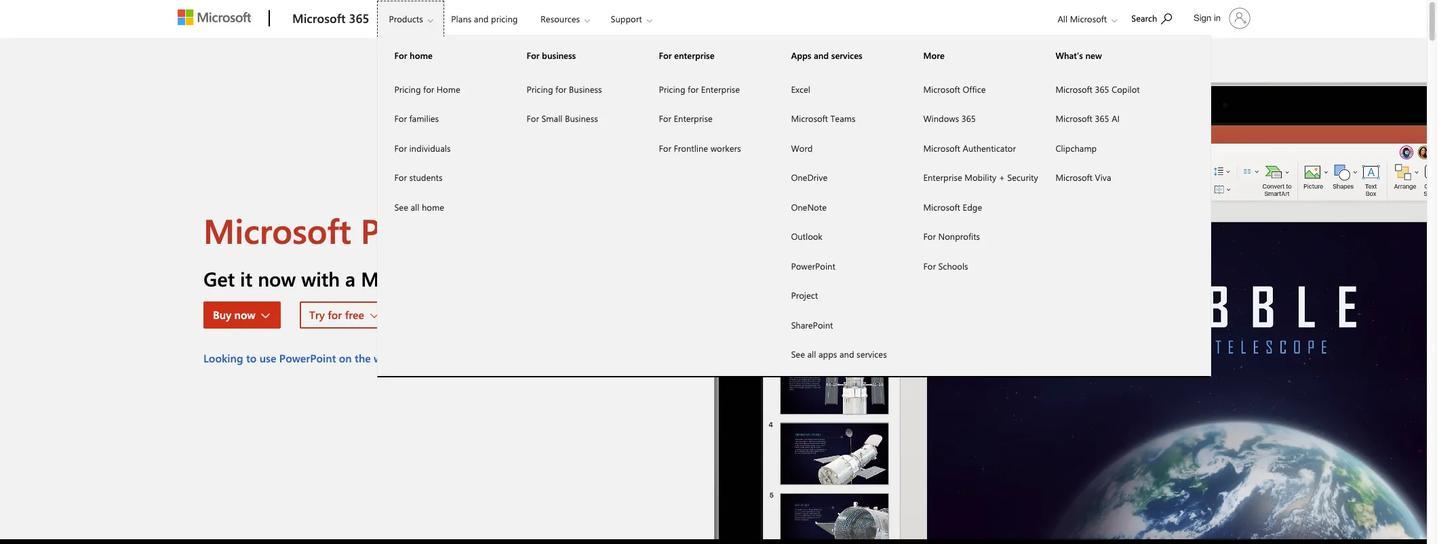 Task type: describe. For each thing, give the bounding box(es) containing it.
pricing for home link
[[378, 74, 510, 104]]

more heading
[[907, 37, 1039, 74]]

for business element
[[510, 74, 643, 133]]

for home heading
[[378, 37, 510, 74]]

resources
[[541, 13, 580, 24]]

business for pricing for business
[[569, 83, 602, 95]]

see for see all apps and services
[[791, 349, 805, 360]]

for for free
[[328, 308, 342, 322]]

plans and pricing link
[[445, 1, 524, 33]]

for enterprise
[[659, 50, 715, 61]]

365 for windows 365
[[962, 113, 976, 124]]

all
[[1058, 13, 1068, 24]]

to
[[246, 352, 257, 366]]

nonprofits
[[938, 231, 980, 242]]

more element
[[907, 74, 1039, 281]]

microsoft authenticator link
[[907, 133, 1039, 163]]

all microsoft button
[[1047, 1, 1124, 37]]

it
[[240, 266, 252, 292]]

for families link
[[378, 104, 510, 133]]

microsoft 365
[[292, 10, 369, 26]]

clipchamp
[[1056, 142, 1097, 154]]

microsoft 365 ai
[[1056, 113, 1120, 124]]

for for for enterprise
[[659, 113, 671, 124]]

enterprise inside pricing for enterprise link
[[701, 83, 740, 95]]

pricing for enterprise link
[[643, 74, 775, 104]]

support
[[611, 13, 642, 24]]

see all home link
[[378, 192, 510, 222]]

what's new
[[1056, 50, 1102, 61]]

looking
[[204, 352, 243, 366]]

small
[[542, 113, 563, 124]]

security
[[1008, 172, 1038, 183]]

onenote
[[791, 201, 827, 213]]

excel
[[791, 83, 811, 95]]

try for free
[[309, 308, 364, 322]]

try for free button
[[300, 302, 389, 329]]

pricing for pricing for business
[[527, 83, 553, 95]]

onenote link
[[775, 192, 907, 222]]

for schools
[[923, 260, 968, 272]]

use
[[260, 352, 276, 366]]

and inside 'link'
[[840, 349, 854, 360]]

for business heading
[[510, 37, 643, 74]]

excel link
[[775, 74, 907, 104]]

for small business
[[527, 113, 598, 124]]

onedrive
[[791, 172, 828, 183]]

for for for individuals
[[394, 142, 407, 154]]

families
[[409, 113, 439, 124]]

subscription.
[[490, 266, 604, 292]]

microsoft for microsoft viva
[[1056, 172, 1093, 183]]

enterprise mobility + security
[[923, 172, 1038, 183]]

for for home
[[423, 83, 434, 95]]

for enterprise element
[[643, 74, 775, 163]]

services inside 'link'
[[857, 349, 887, 360]]

with
[[301, 266, 340, 292]]

powerpoint inside 'link'
[[279, 352, 336, 366]]

home inside 'heading'
[[410, 50, 433, 61]]

enterprise mobility + security link
[[907, 163, 1039, 192]]

microsoft powerpoint
[[204, 208, 538, 253]]

clipchamp link
[[1039, 133, 1172, 163]]

microsoft for microsoft edge
[[923, 201, 961, 213]]

all microsoft
[[1058, 13, 1107, 24]]

pricing
[[491, 13, 518, 24]]

new
[[1086, 50, 1102, 61]]

outlook link
[[775, 222, 907, 251]]

for students
[[394, 172, 443, 183]]

teams
[[831, 113, 856, 124]]

for enterprise
[[659, 113, 713, 124]]

microsoft for microsoft teams
[[791, 113, 828, 124]]

for for for nonprofits
[[923, 231, 936, 242]]

the
[[355, 352, 371, 366]]

for students link
[[378, 163, 510, 192]]

see all home
[[394, 201, 444, 213]]

1 horizontal spatial sign
[[1194, 13, 1212, 23]]

free
[[345, 308, 364, 322]]

microsoft 365 ai link
[[1039, 104, 1172, 133]]

buy
[[213, 308, 231, 322]]

pricing for business link
[[510, 74, 643, 104]]

powerpoint link
[[775, 251, 907, 281]]

1 vertical spatial home
[[422, 201, 444, 213]]

microsoft teams link
[[775, 104, 907, 133]]

in inside looking to use powerpoint on the web? sign in 'link'
[[427, 352, 436, 366]]

for for for frontline workers
[[659, 142, 671, 154]]

for nonprofits link
[[907, 222, 1039, 251]]

search
[[1132, 12, 1158, 24]]

word link
[[775, 133, 907, 163]]

for for for schools
[[923, 260, 936, 272]]

and for plans
[[474, 13, 489, 24]]

a
[[345, 266, 356, 292]]

plans and pricing
[[451, 13, 518, 24]]

sharepoint link
[[775, 310, 907, 340]]

word
[[791, 142, 813, 154]]

onedrive link
[[775, 163, 907, 192]]

get
[[204, 266, 235, 292]]

microsoft office link
[[907, 74, 1039, 104]]

Search search field
[[1125, 2, 1186, 33]]

more
[[923, 50, 945, 61]]

for for for students
[[394, 172, 407, 183]]

products
[[389, 13, 423, 24]]

microsoft viva link
[[1039, 163, 1172, 192]]

microsoft 365 copilot link
[[1039, 74, 1172, 104]]

for home element
[[378, 74, 510, 222]]

see for see all home
[[394, 201, 408, 213]]

in inside the sign in link
[[1214, 13, 1221, 23]]

ai
[[1112, 113, 1120, 124]]



Task type: locate. For each thing, give the bounding box(es) containing it.
all
[[411, 201, 419, 213], [808, 349, 816, 360]]

sign right web?
[[402, 352, 424, 366]]

for enterprise link
[[643, 104, 775, 133]]

get it now with a microsoft 365 subscription.
[[204, 266, 604, 292]]

outlook
[[791, 231, 823, 242]]

microsoft for microsoft authenticator
[[923, 142, 961, 154]]

1 vertical spatial enterprise
[[674, 113, 713, 124]]

1 horizontal spatial powerpoint
[[361, 208, 538, 253]]

for business
[[527, 50, 576, 61]]

students
[[409, 172, 443, 183]]

viva
[[1095, 172, 1112, 183]]

sign in
[[1194, 13, 1221, 23]]

1 vertical spatial all
[[808, 349, 816, 360]]

what's
[[1056, 50, 1083, 61]]

office
[[963, 83, 986, 95]]

for inside for families link
[[394, 113, 407, 124]]

looking to use powerpoint on the web? sign in link
[[204, 351, 454, 367]]

windows
[[923, 113, 959, 124]]

1 vertical spatial and
[[814, 50, 829, 61]]

business right small
[[565, 113, 598, 124]]

all inside for home element
[[411, 201, 419, 213]]

pricing up for enterprise on the left top of the page
[[659, 83, 685, 95]]

microsoft for microsoft 365 copilot
[[1056, 83, 1093, 95]]

on
[[339, 352, 352, 366]]

0 vertical spatial see
[[394, 201, 408, 213]]

enterprise inside enterprise mobility + security link
[[923, 172, 962, 183]]

for inside for schools link
[[923, 260, 936, 272]]

business for for small business
[[565, 113, 598, 124]]

pricing for enterprise
[[659, 83, 740, 95]]

for frontline workers
[[659, 142, 741, 154]]

1 horizontal spatial in
[[1214, 13, 1221, 23]]

enterprise up the microsoft edge
[[923, 172, 962, 183]]

for left enterprise
[[659, 50, 672, 61]]

apps and services
[[791, 50, 863, 61]]

workers
[[711, 142, 741, 154]]

microsoft authenticator
[[923, 142, 1016, 154]]

pricing inside pricing for home link
[[394, 83, 421, 95]]

0 horizontal spatial powerpoint
[[279, 352, 336, 366]]

pricing up for families at the left
[[394, 83, 421, 95]]

enterprise
[[674, 50, 715, 61]]

windows 365 link
[[907, 104, 1039, 133]]

microsoft image
[[178, 9, 251, 25]]

for inside for business heading
[[527, 50, 540, 61]]

search button
[[1126, 2, 1178, 33]]

home down the students
[[422, 201, 444, 213]]

microsoft for microsoft powerpoint
[[204, 208, 351, 253]]

resources button
[[529, 1, 601, 37]]

buy now button
[[204, 302, 281, 329]]

microsoft 365 link
[[286, 1, 376, 37]]

for left families
[[394, 113, 407, 124]]

powerpoint down outlook
[[791, 260, 836, 272]]

for for for business
[[527, 50, 540, 61]]

individuals
[[409, 142, 451, 154]]

microsoft office
[[923, 83, 986, 95]]

0 vertical spatial enterprise
[[701, 83, 740, 95]]

for inside "element"
[[688, 83, 699, 95]]

0 vertical spatial powerpoint
[[361, 208, 538, 253]]

2 vertical spatial enterprise
[[923, 172, 962, 183]]

business up 'for small business' link
[[569, 83, 602, 95]]

2 vertical spatial powerpoint
[[279, 352, 336, 366]]

for left business
[[527, 50, 540, 61]]

microsoft inside microsoft teams link
[[791, 113, 828, 124]]

now right it
[[258, 266, 296, 292]]

buy now
[[213, 308, 255, 322]]

business inside pricing for business link
[[569, 83, 602, 95]]

what's new element
[[1039, 74, 1172, 192]]

1 vertical spatial now
[[234, 308, 255, 322]]

0 vertical spatial business
[[569, 83, 602, 95]]

for inside for enterprise link
[[659, 113, 671, 124]]

schools
[[938, 260, 968, 272]]

windows 365
[[923, 113, 976, 124]]

edge
[[963, 201, 982, 213]]

sign inside 'link'
[[402, 352, 424, 366]]

for left "individuals"
[[394, 142, 407, 154]]

microsoft edge
[[923, 201, 982, 213]]

0 vertical spatial services
[[831, 50, 863, 61]]

for down pricing for enterprise
[[659, 113, 671, 124]]

pricing for business
[[527, 83, 602, 95]]

for schools link
[[907, 251, 1039, 281]]

and for apps
[[814, 50, 829, 61]]

microsoft inside microsoft 365 ai link
[[1056, 113, 1093, 124]]

+
[[999, 172, 1005, 183]]

for left schools
[[923, 260, 936, 272]]

1 vertical spatial business
[[565, 113, 598, 124]]

apps and services heading
[[775, 37, 907, 74]]

0 vertical spatial sign
[[1194, 13, 1212, 23]]

for for for enterprise
[[659, 50, 672, 61]]

pricing for home
[[394, 83, 460, 95]]

now right buy
[[234, 308, 255, 322]]

powerpoint inside apps and services element
[[791, 260, 836, 272]]

1 horizontal spatial all
[[808, 349, 816, 360]]

now inside dropdown button
[[234, 308, 255, 322]]

in right search search field
[[1214, 13, 1221, 23]]

see inside for home element
[[394, 201, 408, 213]]

for frontline workers link
[[643, 133, 775, 163]]

for inside 'for small business' link
[[527, 113, 539, 124]]

0 vertical spatial home
[[410, 50, 433, 61]]

in
[[1214, 13, 1221, 23], [427, 352, 436, 366]]

0 vertical spatial now
[[258, 266, 296, 292]]

web?
[[374, 352, 399, 366]]

pricing inside pricing for enterprise link
[[659, 83, 685, 95]]

for inside for students link
[[394, 172, 407, 183]]

microsoft
[[292, 10, 346, 26], [1070, 13, 1107, 24], [923, 83, 961, 95], [1056, 83, 1093, 95], [791, 113, 828, 124], [1056, 113, 1093, 124], [923, 142, 961, 154], [1056, 172, 1093, 183], [923, 201, 961, 213], [204, 208, 351, 253], [361, 266, 447, 292]]

0 horizontal spatial and
[[474, 13, 489, 24]]

1 vertical spatial powerpoint
[[791, 260, 836, 272]]

for inside dropdown button
[[328, 308, 342, 322]]

for for business
[[556, 83, 567, 95]]

1 vertical spatial in
[[427, 352, 436, 366]]

microsoft for microsoft 365 ai
[[1056, 113, 1093, 124]]

0 horizontal spatial in
[[427, 352, 436, 366]]

0 horizontal spatial sign
[[402, 352, 424, 366]]

for inside for nonprofits link
[[923, 231, 936, 242]]

copilot
[[1112, 83, 1140, 95]]

pricing up small
[[527, 83, 553, 95]]

for left the students
[[394, 172, 407, 183]]

1 horizontal spatial now
[[258, 266, 296, 292]]

microsoft viva
[[1056, 172, 1112, 183]]

for
[[394, 50, 407, 61], [527, 50, 540, 61], [659, 50, 672, 61], [394, 113, 407, 124], [527, 113, 539, 124], [659, 113, 671, 124], [394, 142, 407, 154], [659, 142, 671, 154], [394, 172, 407, 183], [923, 231, 936, 242], [923, 260, 936, 272]]

for left small
[[527, 113, 539, 124]]

business
[[542, 50, 576, 61]]

services down sharepoint link
[[857, 349, 887, 360]]

for left frontline
[[659, 142, 671, 154]]

0 horizontal spatial all
[[411, 201, 419, 213]]

2 pricing from the left
[[527, 83, 553, 95]]

for inside for frontline workers link
[[659, 142, 671, 154]]

2 vertical spatial and
[[840, 349, 854, 360]]

enterprise
[[701, 83, 740, 95], [674, 113, 713, 124], [923, 172, 962, 183]]

enterprise up for enterprise link
[[701, 83, 740, 95]]

0 horizontal spatial pricing
[[394, 83, 421, 95]]

1 vertical spatial sign
[[402, 352, 424, 366]]

powerpoint down for students link
[[361, 208, 538, 253]]

365 for microsoft 365 ai
[[1095, 113, 1109, 124]]

device screen showing a presentation open in powerpoint image
[[714, 38, 1427, 540]]

for for enterprise
[[688, 83, 699, 95]]

for for for home
[[394, 50, 407, 61]]

microsoft inside microsoft 365 copilot link
[[1056, 83, 1093, 95]]

microsoft inside 'all microsoft' dropdown button
[[1070, 13, 1107, 24]]

services inside heading
[[831, 50, 863, 61]]

for enterprise heading
[[643, 37, 775, 74]]

apps
[[791, 50, 812, 61]]

for inside for enterprise heading
[[659, 50, 672, 61]]

microsoft inside microsoft edge link
[[923, 201, 961, 213]]

microsoft inside microsoft authenticator link
[[923, 142, 961, 154]]

plans
[[451, 13, 472, 24]]

for right try
[[328, 308, 342, 322]]

0 vertical spatial all
[[411, 201, 419, 213]]

now
[[258, 266, 296, 292], [234, 308, 255, 322]]

for up for enterprise on the left top of the page
[[688, 83, 699, 95]]

for individuals
[[394, 142, 451, 154]]

apps and services element
[[775, 74, 907, 369]]

for for for families
[[394, 113, 407, 124]]

home
[[410, 50, 433, 61], [422, 201, 444, 213]]

365 for microsoft 365
[[349, 10, 369, 26]]

1 vertical spatial see
[[791, 349, 805, 360]]

for for for small business
[[527, 113, 539, 124]]

and inside heading
[[814, 50, 829, 61]]

business
[[569, 83, 602, 95], [565, 113, 598, 124]]

microsoft 365 copilot
[[1056, 83, 1140, 95]]

see left apps
[[791, 349, 805, 360]]

services up excel link
[[831, 50, 863, 61]]

pricing for pricing for home
[[394, 83, 421, 95]]

0 horizontal spatial now
[[234, 308, 255, 322]]

pricing inside pricing for business link
[[527, 83, 553, 95]]

try
[[309, 308, 325, 322]]

see down for students
[[394, 201, 408, 213]]

support button
[[599, 1, 663, 37]]

all down for students
[[411, 201, 419, 213]]

1 horizontal spatial see
[[791, 349, 805, 360]]

enterprise up frontline
[[674, 113, 713, 124]]

what's new heading
[[1039, 37, 1172, 74]]

sharepoint
[[791, 319, 833, 331]]

see inside 'link'
[[791, 349, 805, 360]]

2 horizontal spatial and
[[840, 349, 854, 360]]

sign
[[1194, 13, 1212, 23], [402, 352, 424, 366]]

1 horizontal spatial and
[[814, 50, 829, 61]]

microsoft for microsoft 365
[[292, 10, 346, 26]]

3 pricing from the left
[[659, 83, 685, 95]]

for individuals link
[[378, 133, 510, 163]]

see
[[394, 201, 408, 213], [791, 349, 805, 360]]

all for apps
[[808, 349, 816, 360]]

0 vertical spatial in
[[1214, 13, 1221, 23]]

1 horizontal spatial pricing
[[527, 83, 553, 95]]

0 horizontal spatial see
[[394, 201, 408, 213]]

products button
[[377, 1, 444, 37]]

business inside 'for small business' link
[[565, 113, 598, 124]]

all left apps
[[808, 349, 816, 360]]

and
[[474, 13, 489, 24], [814, 50, 829, 61], [840, 349, 854, 360]]

for up for small business
[[556, 83, 567, 95]]

microsoft for microsoft office
[[923, 83, 961, 95]]

2 horizontal spatial pricing
[[659, 83, 685, 95]]

powerpoint left on
[[279, 352, 336, 366]]

microsoft inside microsoft viva link
[[1056, 172, 1093, 183]]

0 vertical spatial and
[[474, 13, 489, 24]]

pricing for pricing for enterprise
[[659, 83, 685, 95]]

365
[[349, 10, 369, 26], [1095, 83, 1109, 95], [962, 113, 976, 124], [1095, 113, 1109, 124], [452, 266, 485, 292]]

authenticator
[[963, 142, 1016, 154]]

microsoft edge link
[[907, 192, 1039, 222]]

apps
[[819, 349, 837, 360]]

for left 'nonprofits'
[[923, 231, 936, 242]]

365 inside "more" element
[[962, 113, 976, 124]]

all for home
[[411, 201, 419, 213]]

for down products at the left top
[[394, 50, 407, 61]]

looking to use powerpoint on the web? sign in
[[204, 352, 436, 366]]

for small business link
[[510, 104, 643, 133]]

for home
[[394, 50, 433, 61]]

in right web?
[[427, 352, 436, 366]]

home up pricing for home on the top left of page
[[410, 50, 433, 61]]

365 for microsoft 365 copilot
[[1095, 83, 1109, 95]]

1 vertical spatial services
[[857, 349, 887, 360]]

sign right search search field
[[1194, 13, 1212, 23]]

2 horizontal spatial powerpoint
[[791, 260, 836, 272]]

see all apps and services link
[[775, 340, 907, 369]]

enterprise inside for enterprise link
[[674, 113, 713, 124]]

all inside 'link'
[[808, 349, 816, 360]]

for inside for home 'heading'
[[394, 50, 407, 61]]

for left home
[[423, 83, 434, 95]]

1 pricing from the left
[[394, 83, 421, 95]]



Task type: vqa. For each thing, say whether or not it's contained in the screenshot.
Business
yes



